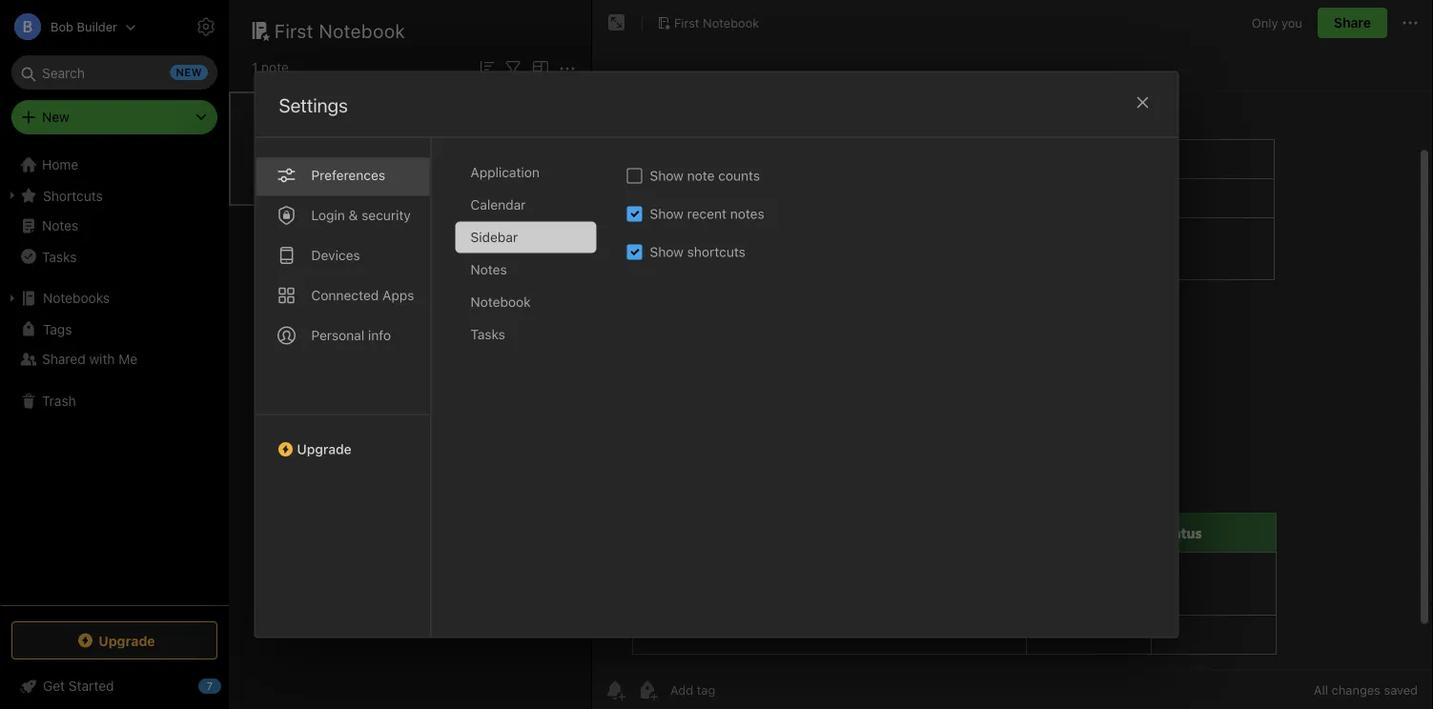 Task type: locate. For each thing, give the bounding box(es) containing it.
0 horizontal spatial testing
[[254, 109, 300, 125]]

2 show from the top
[[650, 206, 684, 222]]

1 horizontal spatial testing
[[327, 149, 372, 165]]

0 vertical spatial notes
[[375, 149, 412, 165]]

only
[[1252, 15, 1278, 30]]

counts
[[718, 168, 760, 183]]

tasks button
[[0, 241, 228, 272]]

note right 1
[[261, 60, 289, 75]]

09/09/2099
[[333, 129, 407, 145]]

show right show recent notes checkbox
[[650, 206, 684, 222]]

1 vertical spatial notes
[[42, 218, 78, 234]]

0 horizontal spatial meeting
[[254, 189, 304, 205]]

notes
[[468, 169, 502, 185], [307, 189, 342, 205], [730, 206, 765, 222]]

shortcuts
[[43, 188, 103, 203]]

notes inside tab
[[471, 262, 507, 277]]

tab list containing application
[[455, 157, 612, 638]]

settings
[[279, 94, 348, 116]]

testing up 'action'
[[442, 129, 487, 145]]

1 horizontal spatial first
[[674, 15, 699, 30]]

1 note
[[252, 60, 289, 75]]

show
[[650, 168, 684, 183], [650, 206, 684, 222], [650, 244, 684, 260]]

1 vertical spatial &
[[349, 207, 358, 223]]

1 horizontal spatial notes
[[468, 169, 502, 185]]

login & security
[[311, 207, 411, 223]]

tasks up notebooks
[[42, 249, 77, 264]]

new button
[[11, 100, 217, 134]]

note for 1
[[261, 60, 289, 75]]

add a reminder image
[[604, 679, 626, 702]]

settings image
[[195, 15, 217, 38]]

date
[[254, 129, 283, 145]]

notes down counts
[[730, 206, 765, 222]]

1 vertical spatial meeting
[[254, 189, 304, 205]]

me
[[254, 149, 273, 165], [119, 351, 138, 367]]

2 horizontal spatial notebook
[[703, 15, 759, 30]]

out
[[541, 169, 561, 185]]

note for show
[[687, 168, 715, 183]]

shared with me link
[[0, 344, 228, 375]]

testing up preferences
[[327, 149, 372, 165]]

1
[[252, 60, 258, 75]]

0 horizontal spatial notes
[[307, 189, 342, 205]]

show note counts
[[650, 168, 760, 183]]

shared with me
[[42, 351, 138, 367]]

1 horizontal spatial me
[[254, 149, 273, 165]]

1 horizontal spatial tasks
[[471, 326, 505, 342]]

great
[[415, 149, 449, 165]]

1 vertical spatial testing
[[442, 129, 487, 145]]

0 vertical spatial me
[[254, 149, 273, 165]]

0 horizontal spatial note
[[261, 60, 289, 75]]

actio...
[[372, 189, 413, 205]]

Note Editor text field
[[592, 92, 1433, 670]]

minutes
[[286, 172, 328, 185]]

1 vertical spatial note
[[687, 168, 715, 183]]

1 vertical spatial tasks
[[471, 326, 505, 342]]

& inside "date & time 09/09/2099 goal testing attendees me agenda testing notes great action items assignee status clean up meeting notes send out meeting notes and actio..."
[[286, 129, 295, 145]]

meeting down great
[[414, 169, 464, 185]]

me right the with
[[119, 351, 138, 367]]

expand notebooks image
[[5, 291, 20, 306]]

me inside "date & time 09/09/2099 goal testing attendees me agenda testing notes great action items assignee status clean up meeting notes send out meeting notes and actio..."
[[254, 149, 273, 165]]

share button
[[1318, 8, 1387, 38]]

3 show from the top
[[650, 244, 684, 260]]

calendar
[[471, 197, 526, 213]]

notes up up
[[375, 149, 412, 165]]

devices
[[311, 247, 360, 263]]

notes down shortcuts
[[42, 218, 78, 234]]

0 horizontal spatial notes
[[42, 218, 78, 234]]

calendar tab
[[455, 189, 596, 221]]

0 vertical spatial meeting
[[414, 169, 464, 185]]

2 horizontal spatial notes
[[471, 262, 507, 277]]

notebooks link
[[0, 283, 228, 314]]

first
[[674, 15, 699, 30], [275, 19, 314, 41]]

application
[[471, 164, 540, 180]]

1 horizontal spatial tab list
[[455, 157, 612, 638]]

1 horizontal spatial upgrade button
[[255, 414, 431, 465]]

0 horizontal spatial first notebook
[[275, 19, 406, 41]]

upgrade
[[297, 441, 352, 457], [98, 633, 155, 649]]

0 horizontal spatial tasks
[[42, 249, 77, 264]]

& up agenda
[[286, 129, 295, 145]]

connected apps
[[311, 287, 414, 303]]

first up 1 note
[[275, 19, 314, 41]]

tree
[[0, 150, 229, 605]]

0 vertical spatial &
[[286, 129, 295, 145]]

a few minutes ago
[[254, 172, 352, 185]]

0 horizontal spatial upgrade
[[98, 633, 155, 649]]

saved
[[1384, 683, 1418, 698]]

add tag image
[[636, 679, 659, 702]]

notebook inside first notebook button
[[703, 15, 759, 30]]

1 vertical spatial me
[[119, 351, 138, 367]]

1 horizontal spatial &
[[349, 207, 358, 223]]

0 horizontal spatial tab list
[[255, 138, 431, 638]]

Show note counts checkbox
[[627, 168, 642, 183]]

tasks
[[42, 249, 77, 264], [471, 326, 505, 342]]

show right show shortcuts checkbox
[[650, 244, 684, 260]]

show recent notes
[[650, 206, 765, 222]]

show right "show note counts" checkbox
[[650, 168, 684, 183]]

1 vertical spatial upgrade button
[[11, 622, 217, 660]]

notes up login
[[307, 189, 342, 205]]

notes down the sidebar at the left top of the page
[[471, 262, 507, 277]]

notes tab
[[455, 254, 596, 285]]

notebook
[[703, 15, 759, 30], [319, 19, 406, 41], [471, 294, 531, 310]]

& down and
[[349, 207, 358, 223]]

0 vertical spatial upgrade
[[297, 441, 352, 457]]

1 horizontal spatial meeting
[[414, 169, 464, 185]]

assignee
[[254, 169, 310, 185]]

0 vertical spatial testing
[[254, 109, 300, 125]]

testing up date
[[254, 109, 300, 125]]

ago
[[332, 172, 352, 185]]

2 vertical spatial show
[[650, 244, 684, 260]]

me down date
[[254, 149, 273, 165]]

tab list containing preferences
[[255, 138, 431, 638]]

tasks down notebook tab
[[471, 326, 505, 342]]

1 horizontal spatial note
[[687, 168, 715, 183]]

0 vertical spatial note
[[261, 60, 289, 75]]

upgrade button
[[255, 414, 431, 465], [11, 622, 217, 660]]

notes
[[375, 149, 412, 165], [42, 218, 78, 234], [471, 262, 507, 277]]

&
[[286, 129, 295, 145], [349, 207, 358, 223]]

Show recent notes checkbox
[[627, 206, 642, 222]]

shared
[[42, 351, 86, 367]]

tab list
[[255, 138, 431, 638], [455, 157, 612, 638]]

1 vertical spatial show
[[650, 206, 684, 222]]

1 show from the top
[[650, 168, 684, 183]]

meeting
[[414, 169, 464, 185], [254, 189, 304, 205]]

clean
[[356, 169, 391, 185]]

1 vertical spatial upgrade
[[98, 633, 155, 649]]

1 horizontal spatial notebook
[[471, 294, 531, 310]]

first notebook
[[674, 15, 759, 30], [275, 19, 406, 41]]

None search field
[[25, 55, 204, 90]]

0 horizontal spatial &
[[286, 129, 295, 145]]

1 horizontal spatial first notebook
[[674, 15, 759, 30]]

first inside button
[[674, 15, 699, 30]]

1 horizontal spatial upgrade
[[297, 441, 352, 457]]

testing
[[254, 109, 300, 125], [442, 129, 487, 145], [327, 149, 372, 165]]

share
[[1334, 15, 1371, 31]]

1 horizontal spatial notes
[[375, 149, 412, 165]]

0 vertical spatial show
[[650, 168, 684, 183]]

sidebar
[[471, 229, 518, 245]]

personal
[[311, 327, 364, 343]]

note left counts
[[687, 168, 715, 183]]

& inside tab list
[[349, 207, 358, 223]]

connected
[[311, 287, 379, 303]]

first right expand note image
[[674, 15, 699, 30]]

2 vertical spatial notes
[[471, 262, 507, 277]]

note
[[261, 60, 289, 75], [687, 168, 715, 183]]

0 vertical spatial tasks
[[42, 249, 77, 264]]

notes down 'action'
[[468, 169, 502, 185]]

meeting down few
[[254, 189, 304, 205]]

you
[[1282, 15, 1302, 30]]

time
[[299, 129, 329, 145]]

notebook tab
[[455, 286, 596, 318]]

0 horizontal spatial me
[[119, 351, 138, 367]]

agenda
[[276, 149, 323, 165]]

goal
[[411, 129, 439, 145]]



Task type: vqa. For each thing, say whether or not it's contained in the screenshot.
Personal Settings link on the left top
no



Task type: describe. For each thing, give the bounding box(es) containing it.
date & time 09/09/2099 goal testing attendees me agenda testing notes great action items assignee status clean up meeting notes send out meeting notes and actio...
[[254, 129, 561, 205]]

few
[[263, 172, 282, 185]]

close image
[[1131, 91, 1154, 114]]

Search text field
[[25, 55, 204, 90]]

trash link
[[0, 386, 228, 417]]

attendees
[[491, 129, 553, 145]]

shortcuts button
[[0, 180, 228, 211]]

2 horizontal spatial notes
[[730, 206, 765, 222]]

notebook inside notebook tab
[[471, 294, 531, 310]]

first notebook button
[[650, 10, 766, 36]]

shortcuts
[[687, 244, 746, 260]]

home
[[42, 157, 78, 173]]

expand note image
[[606, 11, 628, 34]]

with
[[89, 351, 115, 367]]

Show shortcuts checkbox
[[627, 244, 642, 260]]

tasks inside button
[[42, 249, 77, 264]]

upgrade for the left upgrade popup button
[[98, 633, 155, 649]]

and
[[345, 189, 368, 205]]

security
[[362, 207, 411, 223]]

0 horizontal spatial upgrade button
[[11, 622, 217, 660]]

new
[[42, 109, 69, 125]]

personal info
[[311, 327, 391, 343]]

notes link
[[0, 211, 228, 241]]

notes inside "date & time 09/09/2099 goal testing attendees me agenda testing notes great action items assignee status clean up meeting notes send out meeting notes and actio..."
[[375, 149, 412, 165]]

tags
[[43, 321, 72, 337]]

0 horizontal spatial first
[[275, 19, 314, 41]]

trash
[[42, 393, 76, 409]]

& for security
[[349, 207, 358, 223]]

upgrade for upgrade popup button to the top
[[297, 441, 352, 457]]

recent
[[687, 206, 727, 222]]

tags button
[[0, 314, 228, 344]]

2 vertical spatial testing
[[327, 149, 372, 165]]

0 horizontal spatial notebook
[[319, 19, 406, 41]]

status
[[313, 169, 353, 185]]

tasks inside 'tab'
[[471, 326, 505, 342]]

action
[[453, 149, 492, 165]]

send
[[506, 169, 537, 185]]

show for show note counts
[[650, 168, 684, 183]]

2 horizontal spatial testing
[[442, 129, 487, 145]]

all changes saved
[[1314, 683, 1418, 698]]

0 vertical spatial upgrade button
[[255, 414, 431, 465]]

tasks tab
[[455, 319, 596, 350]]

notebooks
[[43, 290, 110, 306]]

show shortcuts
[[650, 244, 746, 260]]

first notebook inside button
[[674, 15, 759, 30]]

tab list for calendar
[[255, 138, 431, 638]]

only you
[[1252, 15, 1302, 30]]

info
[[368, 327, 391, 343]]

all
[[1314, 683, 1328, 698]]

& for time
[[286, 129, 295, 145]]

a
[[254, 172, 260, 185]]

changes
[[1332, 683, 1381, 698]]

apps
[[382, 287, 414, 303]]

note window element
[[592, 0, 1433, 709]]

preferences
[[311, 167, 385, 183]]

show for show recent notes
[[650, 206, 684, 222]]

sidebar tab
[[455, 222, 596, 253]]

up
[[395, 169, 411, 185]]

application tab
[[455, 157, 596, 188]]

items
[[496, 149, 529, 165]]

tab list for show note counts
[[455, 157, 612, 638]]

home link
[[0, 150, 229, 180]]

show for show shortcuts
[[650, 244, 684, 260]]

login
[[311, 207, 345, 223]]

tree containing home
[[0, 150, 229, 605]]



